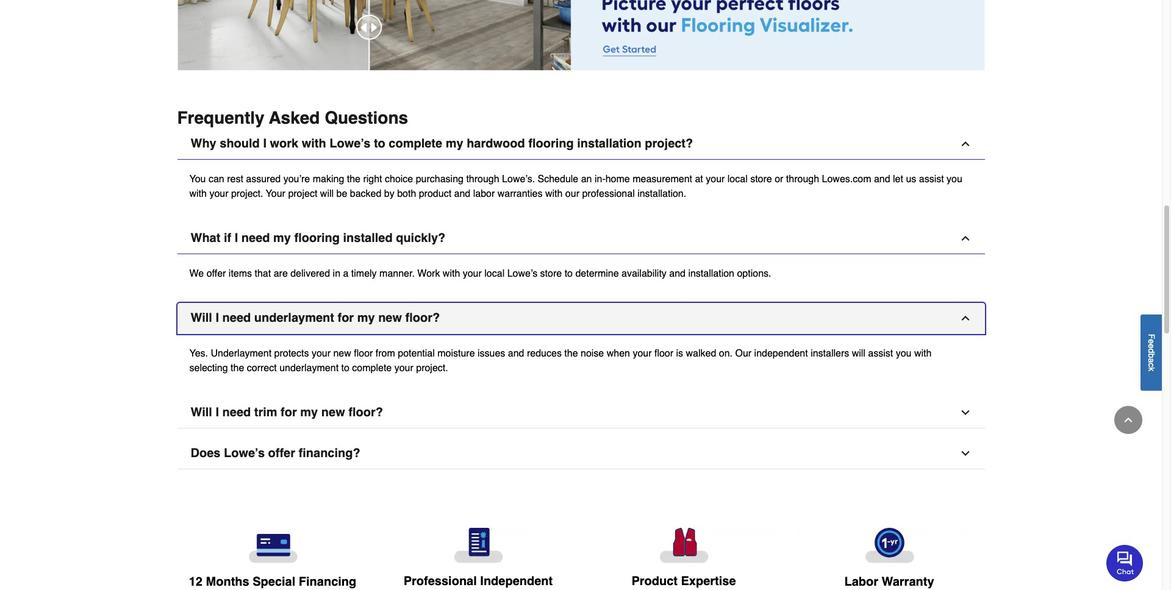 Task type: describe. For each thing, give the bounding box(es) containing it.
your down potential
[[394, 363, 413, 374]]

and left the let
[[874, 174, 890, 185]]

frequently asked questions
[[177, 108, 408, 128]]

project
[[288, 189, 317, 200]]

why should i work with lowe's to complete my hardwood flooring installation project? button
[[177, 129, 985, 160]]

months
[[206, 575, 249, 589]]

labor
[[845, 575, 878, 589]]

store inside you can rest assured you're making the right choice purchasing through lowe's. schedule an in-home measurement at your local store or through lowes.com and let us assist you with your project. your project will be backed by both product and labor warranties with our professional installation.
[[750, 174, 772, 185]]

underlayment
[[211, 349, 272, 360]]

underlayment inside the yes. underlayment protects your new floor from potential moisture issues and reduces the noise when your floor is walked on. our independent installers will assist you with selecting the correct underlayment to complete your project.
[[279, 363, 339, 374]]

making
[[313, 174, 344, 185]]

availability
[[622, 269, 667, 280]]

are
[[274, 269, 288, 280]]

complete inside button
[[389, 137, 442, 151]]

project. inside you can rest assured you're making the right choice purchasing through lowe's. schedule an in-home measurement at your local store or through lowes.com and let us assist you with your project. your project will be backed by both product and labor warranties with our professional installation.
[[231, 189, 263, 200]]

will inside you can rest assured you're making the right choice purchasing through lowe's. schedule an in-home measurement at your local store or through lowes.com and let us assist you with your project. your project will be backed by both product and labor warranties with our professional installation.
[[320, 189, 334, 200]]

your right at
[[706, 174, 725, 185]]

does lowe's offer financing? button
[[177, 439, 985, 470]]

for for trim
[[281, 406, 297, 420]]

will i need trim for my new floor? button
[[177, 398, 985, 429]]

yes. underlayment protects your new floor from potential moisture issues and reduces the noise when your floor is walked on. our independent installers will assist you with selecting the correct underlayment to complete your project.
[[189, 349, 932, 374]]

a lowe's red vest icon. image
[[591, 529, 777, 564]]

you can rest assured you're making the right choice purchasing through lowe's. schedule an in-home measurement at your local store or through lowes.com and let us assist you with your project. your project will be backed by both product and labor warranties with our professional installation.
[[189, 174, 963, 200]]

questions
[[325, 108, 408, 128]]

your right the work
[[463, 269, 482, 280]]

floor? for will i need trim for my new floor?
[[348, 406, 383, 420]]

my up "purchasing"
[[446, 137, 463, 151]]

2 vertical spatial lowe's
[[224, 447, 265, 461]]

be
[[336, 189, 347, 200]]

need for trim
[[222, 406, 251, 420]]

installation inside why should i work with lowe's to complete my hardwood flooring installation project? button
[[577, 137, 642, 151]]

from
[[376, 349, 395, 360]]

scroll to top element
[[1115, 406, 1143, 434]]

professional
[[582, 189, 635, 200]]

chevron up image inside scroll to top element
[[1122, 414, 1135, 426]]

hardwood
[[467, 137, 525, 151]]

will i need underlayment for my new floor? button
[[177, 303, 985, 335]]

my right trim
[[300, 406, 318, 420]]

offer inside button
[[268, 447, 295, 461]]

in
[[333, 269, 340, 280]]

when
[[607, 349, 630, 360]]

can
[[209, 174, 224, 185]]

lowes.com
[[822, 174, 871, 185]]

a blue 1-year labor warranty icon. image
[[796, 529, 982, 564]]

flooring inside button
[[294, 231, 340, 245]]

chevron down image for does lowe's offer financing?
[[959, 448, 971, 460]]

or
[[775, 174, 784, 185]]

chevron up image for what if i need my flooring installed quickly?
[[959, 233, 971, 245]]

you're
[[283, 174, 310, 185]]

my down timely
[[357, 311, 375, 325]]

0 horizontal spatial offer
[[207, 269, 226, 280]]

need inside button
[[241, 231, 270, 245]]

determine
[[576, 269, 619, 280]]

lowe's.
[[502, 174, 535, 185]]

installation.
[[638, 189, 686, 200]]

2 through from the left
[[786, 174, 819, 185]]

with inside button
[[302, 137, 326, 151]]

should
[[220, 137, 260, 151]]

manner.
[[379, 269, 415, 280]]

local inside you can rest assured you're making the right choice purchasing through lowe's. schedule an in-home measurement at your local store or through lowes.com and let us assist you with your project. your project will be backed by both product and labor warranties with our professional installation.
[[728, 174, 748, 185]]

12 months special financing
[[189, 575, 356, 591]]

us
[[906, 174, 916, 185]]

1 vertical spatial store
[[540, 269, 562, 280]]

f e e d b a c k
[[1147, 334, 1157, 371]]

independent
[[480, 575, 553, 589]]

your right when
[[633, 349, 652, 360]]

rest
[[227, 174, 243, 185]]

is
[[676, 349, 683, 360]]

if
[[224, 231, 231, 245]]

we offer items that are delivered in a timely manner. work with your local lowe's store to determine availability and installation options.
[[189, 269, 771, 280]]

new for will i need trim for my new floor?
[[321, 406, 345, 420]]

yes.
[[189, 349, 208, 360]]

why
[[191, 137, 216, 151]]

project?
[[645, 137, 693, 151]]

2 horizontal spatial to
[[565, 269, 573, 280]]

need for underlayment
[[222, 311, 251, 325]]

1 horizontal spatial installation
[[688, 269, 735, 280]]

our
[[735, 349, 752, 360]]

assist inside you can rest assured you're making the right choice purchasing through lowe's. schedule an in-home measurement at your local store or through lowes.com and let us assist you with your project. your project will be backed by both product and labor warranties with our professional installation.
[[919, 174, 944, 185]]

d
[[1147, 349, 1157, 353]]

labor warranty
[[845, 575, 934, 589]]

what if i need my flooring installed quickly?
[[191, 231, 446, 245]]

picture your perfect floors with our flooring visualizer. get started. image
[[177, 0, 985, 70]]

walked
[[686, 349, 716, 360]]

will i need trim for my new floor?
[[191, 406, 383, 420]]

reduces
[[527, 349, 562, 360]]

labor
[[473, 189, 495, 200]]

will inside the yes. underlayment protects your new floor from potential moisture issues and reduces the noise when your floor is walked on. our independent installers will assist you with selecting the correct underlayment to complete your project.
[[852, 349, 866, 360]]

you inside you can rest assured you're making the right choice purchasing through lowe's. schedule an in-home measurement at your local store or through lowes.com and let us assist you with your project. your project will be backed by both product and labor warranties with our professional installation.
[[947, 174, 963, 185]]

warranties
[[498, 189, 543, 200]]

chat invite button image
[[1107, 545, 1144, 582]]

what
[[191, 231, 220, 245]]

you
[[189, 174, 206, 185]]

professional independent
[[404, 575, 553, 591]]

chevron up image for why should i work with lowe's to complete my hardwood flooring installation project?
[[959, 138, 971, 150]]

12
[[189, 575, 203, 589]]

home
[[606, 174, 630, 185]]

c
[[1147, 363, 1157, 367]]

chevron up image for will i need underlayment for my new floor?
[[959, 313, 971, 325]]

assured
[[246, 174, 281, 185]]

0 horizontal spatial a
[[343, 269, 349, 280]]

schedule
[[538, 174, 578, 185]]

professional
[[404, 575, 477, 589]]

we
[[189, 269, 204, 280]]

potential
[[398, 349, 435, 360]]

by
[[384, 189, 395, 200]]

a inside button
[[1147, 358, 1157, 363]]

does
[[191, 447, 220, 461]]



Task type: vqa. For each thing, say whether or not it's contained in the screenshot.
EDGE
no



Task type: locate. For each thing, give the bounding box(es) containing it.
new up financing?
[[321, 406, 345, 420]]

2 vertical spatial need
[[222, 406, 251, 420]]

and right issues
[[508, 349, 524, 360]]

will up does at the left bottom
[[191, 406, 212, 420]]

0 horizontal spatial floor?
[[348, 406, 383, 420]]

0 vertical spatial flooring
[[528, 137, 574, 151]]

0 vertical spatial will
[[191, 311, 212, 325]]

installed
[[343, 231, 393, 245]]

to inside button
[[374, 137, 385, 151]]

floor? up potential
[[405, 311, 440, 325]]

assist inside the yes. underlayment protects your new floor from potential moisture issues and reduces the noise when your floor is walked on. our independent installers will assist you with selecting the correct underlayment to complete your project.
[[868, 349, 893, 360]]

let
[[893, 174, 903, 185]]

need
[[241, 231, 270, 245], [222, 311, 251, 325], [222, 406, 251, 420]]

0 horizontal spatial local
[[485, 269, 505, 280]]

chevron up image
[[959, 138, 971, 150], [959, 233, 971, 245], [959, 313, 971, 325], [1122, 414, 1135, 426]]

my up are
[[273, 231, 291, 245]]

need left trim
[[222, 406, 251, 420]]

you inside the yes. underlayment protects your new floor from potential moisture issues and reduces the noise when your floor is walked on. our independent installers will assist you with selecting the correct underlayment to complete your project.
[[896, 349, 912, 360]]

at
[[695, 174, 703, 185]]

1 vertical spatial flooring
[[294, 231, 340, 245]]

0 horizontal spatial project.
[[231, 189, 263, 200]]

installation up home
[[577, 137, 642, 151]]

complete
[[389, 137, 442, 151], [352, 363, 392, 374]]

underlayment inside button
[[254, 311, 334, 325]]

1 horizontal spatial floor?
[[405, 311, 440, 325]]

the left noise
[[564, 349, 578, 360]]

e up b
[[1147, 344, 1157, 349]]

chevron down image inside will i need trim for my new floor? button
[[959, 407, 971, 419]]

installation
[[577, 137, 642, 151], [688, 269, 735, 280]]

asked
[[269, 108, 320, 128]]

options.
[[737, 269, 771, 280]]

a
[[343, 269, 349, 280], [1147, 358, 1157, 363]]

my inside button
[[273, 231, 291, 245]]

1 e from the top
[[1147, 339, 1157, 344]]

store left or
[[750, 174, 772, 185]]

installation left options.
[[688, 269, 735, 280]]

your
[[266, 189, 285, 200]]

through right or
[[786, 174, 819, 185]]

1 chevron down image from the top
[[959, 407, 971, 419]]

1 vertical spatial lowe's
[[507, 269, 538, 280]]

1 vertical spatial local
[[485, 269, 505, 280]]

flooring
[[528, 137, 574, 151], [294, 231, 340, 245]]

e up d
[[1147, 339, 1157, 344]]

for for underlayment
[[338, 311, 354, 325]]

with
[[302, 137, 326, 151], [189, 189, 207, 200], [545, 189, 563, 200], [443, 269, 460, 280], [914, 349, 932, 360]]

underlayment down the protects
[[279, 363, 339, 374]]

new inside the yes. underlayment protects your new floor from potential moisture issues and reduces the noise when your floor is walked on. our independent installers will assist you with selecting the correct underlayment to complete your project.
[[333, 349, 351, 360]]

1 vertical spatial installation
[[688, 269, 735, 280]]

new left from
[[333, 349, 351, 360]]

1 vertical spatial to
[[565, 269, 573, 280]]

0 horizontal spatial the
[[231, 363, 244, 374]]

1 horizontal spatial local
[[728, 174, 748, 185]]

1 horizontal spatial store
[[750, 174, 772, 185]]

0 vertical spatial assist
[[919, 174, 944, 185]]

and right availability
[[669, 269, 686, 280]]

0 horizontal spatial through
[[466, 174, 499, 185]]

1 horizontal spatial lowe's
[[330, 137, 371, 151]]

i inside why should i work with lowe's to complete my hardwood flooring installation project? button
[[263, 137, 267, 151]]

your right the protects
[[312, 349, 331, 360]]

1 horizontal spatial you
[[947, 174, 963, 185]]

1 will from the top
[[191, 311, 212, 325]]

0 vertical spatial offer
[[207, 269, 226, 280]]

assist
[[919, 174, 944, 185], [868, 349, 893, 360]]

expertise
[[681, 575, 736, 589]]

0 horizontal spatial you
[[896, 349, 912, 360]]

2 vertical spatial the
[[231, 363, 244, 374]]

the inside you can rest assured you're making the right choice purchasing through lowe's. schedule an in-home measurement at your local store or through lowes.com and let us assist you with your project. your project will be backed by both product and labor warranties with our professional installation.
[[347, 174, 361, 185]]

through up labor
[[466, 174, 499, 185]]

the up be
[[347, 174, 361, 185]]

and
[[874, 174, 890, 185], [454, 189, 470, 200], [669, 269, 686, 280], [508, 349, 524, 360]]

1 horizontal spatial to
[[374, 137, 385, 151]]

1 horizontal spatial a
[[1147, 358, 1157, 363]]

i up does at the left bottom
[[216, 406, 219, 420]]

need right if
[[241, 231, 270, 245]]

floor? for will i need underlayment for my new floor?
[[405, 311, 440, 325]]

project. down potential
[[416, 363, 448, 374]]

chevron down image for will i need trim for my new floor?
[[959, 407, 971, 419]]

0 vertical spatial complete
[[389, 137, 442, 151]]

will right installers
[[852, 349, 866, 360]]

store left determine
[[540, 269, 562, 280]]

1 floor from the left
[[354, 349, 373, 360]]

will i need underlayment for my new floor?
[[191, 311, 440, 325]]

chevron down image inside does lowe's offer financing? button
[[959, 448, 971, 460]]

0 horizontal spatial flooring
[[294, 231, 340, 245]]

floor left from
[[354, 349, 373, 360]]

new for will i need underlayment for my new floor?
[[378, 311, 402, 325]]

a dark blue background check icon. image
[[385, 529, 571, 564]]

product
[[632, 575, 678, 589]]

1 vertical spatial project.
[[416, 363, 448, 374]]

0 horizontal spatial installation
[[577, 137, 642, 151]]

1 vertical spatial floor?
[[348, 406, 383, 420]]

correct
[[247, 363, 277, 374]]

and left labor
[[454, 189, 470, 200]]

your
[[706, 174, 725, 185], [209, 189, 228, 200], [463, 269, 482, 280], [312, 349, 331, 360], [633, 349, 652, 360], [394, 363, 413, 374]]

0 vertical spatial for
[[338, 311, 354, 325]]

floor?
[[405, 311, 440, 325], [348, 406, 383, 420]]

0 horizontal spatial will
[[320, 189, 334, 200]]

for down in
[[338, 311, 354, 325]]

complete up choice
[[389, 137, 442, 151]]

that
[[255, 269, 271, 280]]

offer down will i need trim for my new floor? on the bottom left of page
[[268, 447, 295, 461]]

0 horizontal spatial assist
[[868, 349, 893, 360]]

1 vertical spatial underlayment
[[279, 363, 339, 374]]

1 horizontal spatial will
[[852, 349, 866, 360]]

for
[[338, 311, 354, 325], [281, 406, 297, 420]]

complete inside the yes. underlayment protects your new floor from potential moisture issues and reduces the noise when your floor is walked on. our independent installers will assist you with selecting the correct underlayment to complete your project.
[[352, 363, 392, 374]]

i inside what if i need my flooring installed quickly? button
[[235, 231, 238, 245]]

to left determine
[[565, 269, 573, 280]]

items
[[229, 269, 252, 280]]

backed
[[350, 189, 381, 200]]

2 floor from the left
[[655, 349, 674, 360]]

i inside will i need trim for my new floor? button
[[216, 406, 219, 420]]

0 vertical spatial to
[[374, 137, 385, 151]]

will
[[320, 189, 334, 200], [852, 349, 866, 360]]

choice
[[385, 174, 413, 185]]

floor? up financing?
[[348, 406, 383, 420]]

to down questions
[[374, 137, 385, 151]]

special
[[253, 575, 295, 589]]

offer
[[207, 269, 226, 280], [268, 447, 295, 461]]

b
[[1147, 353, 1157, 358]]

0 vertical spatial new
[[378, 311, 402, 325]]

0 horizontal spatial to
[[341, 363, 349, 374]]

offer right we
[[207, 269, 226, 280]]

new inside will i need underlayment for my new floor? button
[[378, 311, 402, 325]]

i
[[263, 137, 267, 151], [235, 231, 238, 245], [216, 311, 219, 325], [216, 406, 219, 420]]

right
[[363, 174, 382, 185]]

underlayment up the protects
[[254, 311, 334, 325]]

2 vertical spatial to
[[341, 363, 349, 374]]

floor left is
[[655, 349, 674, 360]]

0 vertical spatial installation
[[577, 137, 642, 151]]

delivered
[[291, 269, 330, 280]]

2 horizontal spatial the
[[564, 349, 578, 360]]

2 chevron down image from the top
[[959, 448, 971, 460]]

for right trim
[[281, 406, 297, 420]]

chevron down image
[[959, 407, 971, 419], [959, 448, 971, 460]]

1 vertical spatial complete
[[352, 363, 392, 374]]

0 vertical spatial chevron down image
[[959, 407, 971, 419]]

store
[[750, 174, 772, 185], [540, 269, 562, 280]]

1 horizontal spatial offer
[[268, 447, 295, 461]]

new up from
[[378, 311, 402, 325]]

assist right installers
[[868, 349, 893, 360]]

on.
[[719, 349, 733, 360]]

0 horizontal spatial lowe's
[[224, 447, 265, 461]]

will up yes.
[[191, 311, 212, 325]]

0 vertical spatial underlayment
[[254, 311, 334, 325]]

noise
[[581, 349, 604, 360]]

flooring up schedule
[[528, 137, 574, 151]]

1 horizontal spatial through
[[786, 174, 819, 185]]

1 vertical spatial for
[[281, 406, 297, 420]]

flooring up delivered
[[294, 231, 340, 245]]

0 horizontal spatial floor
[[354, 349, 373, 360]]

selecting
[[189, 363, 228, 374]]

assist right us
[[919, 174, 944, 185]]

both
[[397, 189, 416, 200]]

0 vertical spatial store
[[750, 174, 772, 185]]

financing
[[299, 575, 356, 589]]

project.
[[231, 189, 263, 200], [416, 363, 448, 374]]

flooring inside button
[[528, 137, 574, 151]]

1 horizontal spatial flooring
[[528, 137, 574, 151]]

2 vertical spatial new
[[321, 406, 345, 420]]

project. inside the yes. underlayment protects your new floor from potential moisture issues and reduces the noise when your floor is walked on. our independent installers will assist you with selecting the correct underlayment to complete your project.
[[416, 363, 448, 374]]

warranty
[[882, 575, 934, 589]]

will
[[191, 311, 212, 325], [191, 406, 212, 420]]

i inside will i need underlayment for my new floor? button
[[216, 311, 219, 325]]

independent
[[754, 349, 808, 360]]

frequently
[[177, 108, 265, 128]]

will down making
[[320, 189, 334, 200]]

f
[[1147, 334, 1157, 339]]

your down the can
[[209, 189, 228, 200]]

i up underlayment
[[216, 311, 219, 325]]

with inside the yes. underlayment protects your new floor from potential moisture issues and reduces the noise when your floor is walked on. our independent installers will assist you with selecting the correct underlayment to complete your project.
[[914, 349, 932, 360]]

chevron up image inside will i need underlayment for my new floor? button
[[959, 313, 971, 325]]

trim
[[254, 406, 277, 420]]

1 vertical spatial chevron down image
[[959, 448, 971, 460]]

0 vertical spatial need
[[241, 231, 270, 245]]

a up k
[[1147, 358, 1157, 363]]

quickly?
[[396, 231, 446, 245]]

will for will i need trim for my new floor?
[[191, 406, 212, 420]]

protects
[[274, 349, 309, 360]]

does lowe's offer financing?
[[191, 447, 360, 461]]

in-
[[595, 174, 606, 185]]

need up underlayment
[[222, 311, 251, 325]]

0 horizontal spatial for
[[281, 406, 297, 420]]

through
[[466, 174, 499, 185], [786, 174, 819, 185]]

0 vertical spatial the
[[347, 174, 361, 185]]

work
[[417, 269, 440, 280]]

purchasing
[[416, 174, 464, 185]]

0 vertical spatial you
[[947, 174, 963, 185]]

chevron up image inside what if i need my flooring installed quickly? button
[[959, 233, 971, 245]]

financing?
[[299, 447, 360, 461]]

why should i work with lowe's to complete my hardwood flooring installation project?
[[191, 137, 693, 151]]

2 horizontal spatial lowe's
[[507, 269, 538, 280]]

0 vertical spatial floor?
[[405, 311, 440, 325]]

1 vertical spatial will
[[191, 406, 212, 420]]

timely
[[351, 269, 377, 280]]

1 vertical spatial the
[[564, 349, 578, 360]]

1 vertical spatial a
[[1147, 358, 1157, 363]]

1 vertical spatial will
[[852, 349, 866, 360]]

product
[[419, 189, 451, 200]]

the down underlayment
[[231, 363, 244, 374]]

1 horizontal spatial for
[[338, 311, 354, 325]]

complete down from
[[352, 363, 392, 374]]

0 vertical spatial will
[[320, 189, 334, 200]]

1 vertical spatial assist
[[868, 349, 893, 360]]

moisture
[[438, 349, 475, 360]]

0 vertical spatial lowe's
[[330, 137, 371, 151]]

an
[[581, 174, 592, 185]]

1 vertical spatial new
[[333, 349, 351, 360]]

a right in
[[343, 269, 349, 280]]

0 vertical spatial local
[[728, 174, 748, 185]]

lowe's
[[330, 137, 371, 151], [507, 269, 538, 280], [224, 447, 265, 461]]

1 horizontal spatial the
[[347, 174, 361, 185]]

our
[[565, 189, 580, 200]]

to inside the yes. underlayment protects your new floor from potential moisture issues and reduces the noise when your floor is walked on. our independent installers will assist you with selecting the correct underlayment to complete your project.
[[341, 363, 349, 374]]

1 through from the left
[[466, 174, 499, 185]]

to down will i need underlayment for my new floor?
[[341, 363, 349, 374]]

1 horizontal spatial project.
[[416, 363, 448, 374]]

0 vertical spatial project.
[[231, 189, 263, 200]]

2 will from the top
[[191, 406, 212, 420]]

new inside will i need trim for my new floor? button
[[321, 406, 345, 420]]

will for will i need underlayment for my new floor?
[[191, 311, 212, 325]]

1 vertical spatial offer
[[268, 447, 295, 461]]

work
[[270, 137, 298, 151]]

floor
[[354, 349, 373, 360], [655, 349, 674, 360]]

f e e d b a c k button
[[1141, 315, 1162, 391]]

1 vertical spatial need
[[222, 311, 251, 325]]

i right if
[[235, 231, 238, 245]]

the
[[347, 174, 361, 185], [564, 349, 578, 360], [231, 363, 244, 374]]

what if i need my flooring installed quickly? button
[[177, 224, 985, 255]]

i left work
[[263, 137, 267, 151]]

chevron up image inside why should i work with lowe's to complete my hardwood flooring installation project? button
[[959, 138, 971, 150]]

you
[[947, 174, 963, 185], [896, 349, 912, 360]]

measurement
[[633, 174, 692, 185]]

and inside the yes. underlayment protects your new floor from potential moisture issues and reduces the noise when your floor is walked on. our independent installers will assist you with selecting the correct underlayment to complete your project.
[[508, 349, 524, 360]]

1 horizontal spatial assist
[[919, 174, 944, 185]]

1 vertical spatial you
[[896, 349, 912, 360]]

2 e from the top
[[1147, 344, 1157, 349]]

0 horizontal spatial store
[[540, 269, 562, 280]]

a dark blue credit card icon. image
[[180, 529, 366, 564]]

installers
[[811, 349, 849, 360]]

1 horizontal spatial floor
[[655, 349, 674, 360]]

project. down rest
[[231, 189, 263, 200]]

0 vertical spatial a
[[343, 269, 349, 280]]



